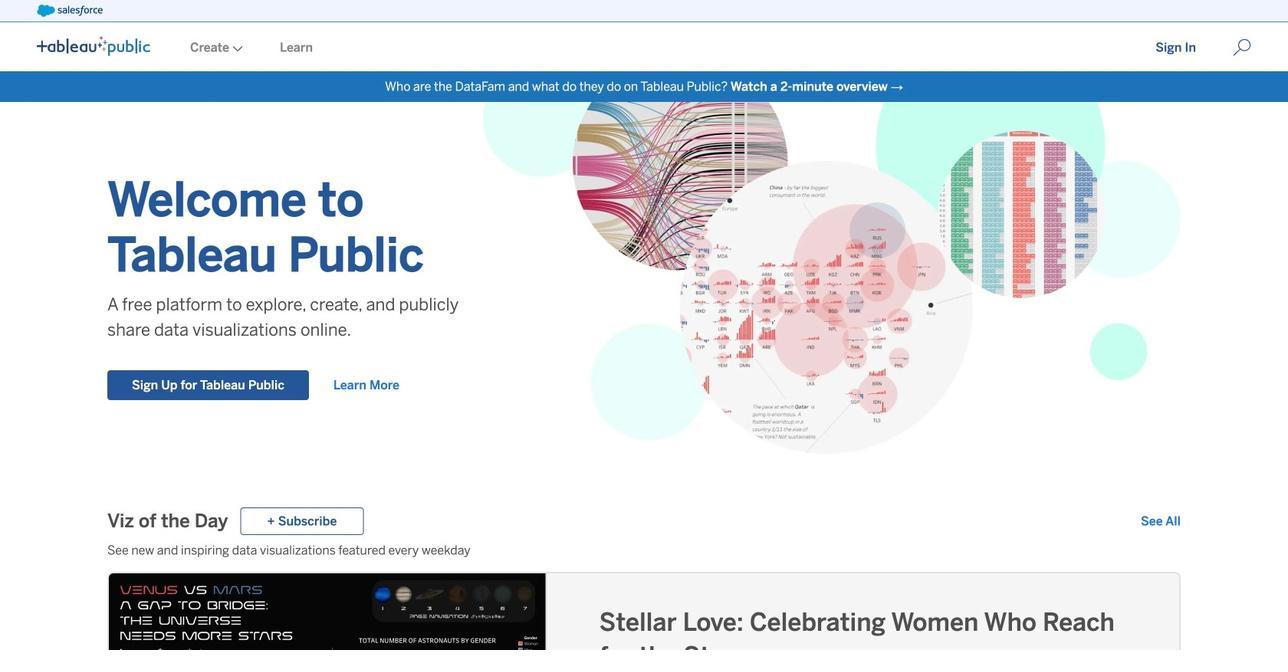 Task type: describe. For each thing, give the bounding box(es) containing it.
viz of the day heading
[[107, 509, 228, 534]]

tableau public viz of the day image
[[109, 574, 547, 651]]

go to search image
[[1215, 38, 1270, 57]]

salesforce logo image
[[37, 5, 103, 17]]



Task type: locate. For each thing, give the bounding box(es) containing it.
see all viz of the day element
[[1142, 512, 1181, 531]]

create image
[[229, 46, 243, 52]]

logo image
[[37, 36, 150, 56]]

see new and inspiring data visualizations featured every weekday element
[[107, 542, 1181, 560]]



Task type: vqa. For each thing, say whether or not it's contained in the screenshot.
first the add favorite button from left
no



